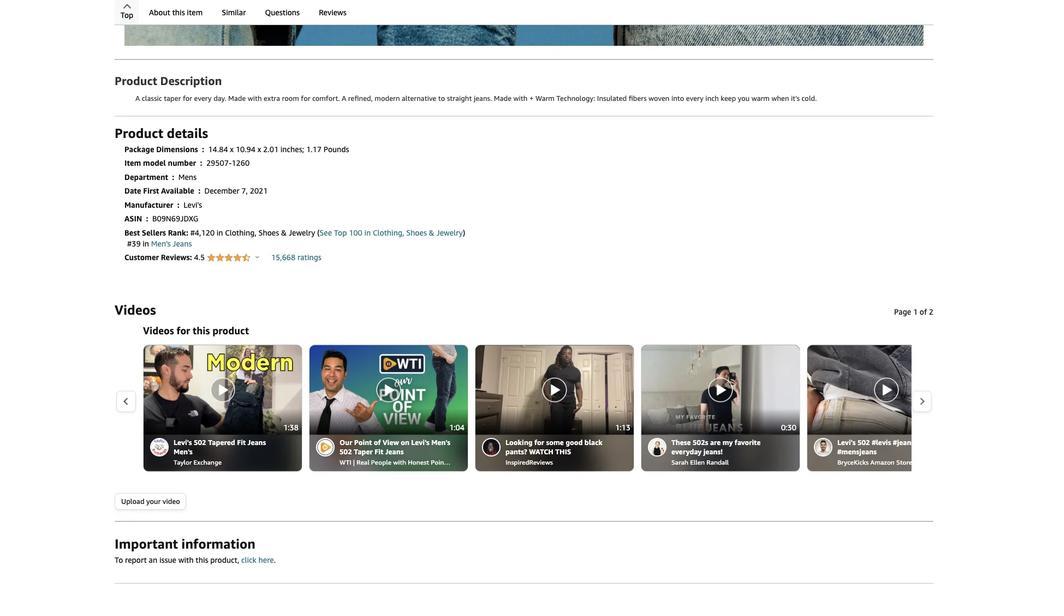 Task type: describe. For each thing, give the bounding box(es) containing it.
are
[[710, 439, 721, 447]]

15,668 ratings link
[[271, 253, 321, 262]]

people
[[371, 459, 391, 467]]

keep
[[721, 94, 736, 103]]

1 & from the left
[[281, 228, 287, 237]]

2 x from the left
[[257, 145, 261, 154]]

4.5 button
[[194, 253, 259, 264]]

ellen
[[690, 459, 705, 467]]

1 every from the left
[[194, 94, 212, 103]]

jeans.
[[474, 94, 492, 103]]

‎ left 14.84
[[206, 145, 206, 154]]

jeans inside our point of view on levi's men's 502 taper fit jeans wti | real people with honest point of views
[[385, 448, 404, 457]]

available
[[161, 187, 194, 196]]

closely cropped image of couple wearing levis jeans and levis western shirt image
[[124, 0, 924, 46]]

upload
[[121, 498, 144, 506]]

watch
[[529, 448, 554, 457]]

#levis
[[872, 439, 891, 447]]

Taylor Exchange text field
[[174, 457, 285, 468]]

: left mens
[[172, 173, 174, 182]]

an
[[149, 556, 157, 565]]

this inside important information to report an issue with this product, click here .
[[196, 556, 208, 565]]

‎ left december
[[202, 187, 202, 196]]

levi's inside our point of view on levi's men's 502 taper fit jeans wti | real people with honest point of views
[[411, 439, 429, 447]]

+
[[529, 94, 534, 103]]

levi's inside 'levi's 502 #levis #jeans #denim #mensjeans brycekicks amazon store'
[[837, 439, 856, 447]]

InspiredReviews text field
[[505, 457, 617, 468]]

reviews
[[319, 8, 347, 17]]

1 horizontal spatial in
[[217, 228, 223, 237]]

alternative
[[402, 94, 436, 103]]

good
[[566, 439, 583, 447]]

refined,
[[348, 94, 373, 103]]

these 502s are my favorite everyday jeans! sarah ellen randall
[[671, 439, 761, 467]]

our
[[340, 439, 352, 447]]

levi's 502 tapered fit jeans men's taylor exchange
[[174, 439, 266, 467]]

: left 29507-
[[200, 159, 202, 168]]

jeans!
[[703, 448, 723, 457]]

with inside our point of view on levi's men's 502 taper fit jeans wti | real people with honest point of views
[[393, 459, 406, 467]]

comfort.
[[312, 94, 340, 103]]

real
[[357, 459, 369, 467]]

0 vertical spatial this
[[172, 8, 185, 17]]

these
[[671, 439, 691, 447]]

day.
[[214, 94, 226, 103]]

details
[[167, 125, 208, 141]]

for left the product
[[177, 325, 190, 337]]

inch
[[705, 94, 719, 103]]

.
[[274, 556, 276, 565]]

(
[[317, 228, 320, 237]]

0:30
[[781, 424, 796, 433]]

2.01
[[263, 145, 278, 154]]

2 clothing, from the left
[[373, 228, 404, 237]]

click
[[241, 556, 257, 565]]

warm
[[535, 94, 555, 103]]

Sarah Ellen Randall text field
[[671, 457, 783, 468]]

pounds
[[324, 145, 349, 154]]

amazon
[[870, 459, 895, 467]]

‎ down "available"
[[182, 201, 182, 210]]

)
[[463, 228, 465, 237]]

0 horizontal spatial in
[[143, 239, 149, 248]]

2 jewelry from the left
[[436, 228, 463, 237]]

here
[[259, 556, 274, 565]]

fit inside the levi's 502 tapered fit jeans men's taylor exchange
[[237, 439, 246, 447]]

taper
[[164, 94, 181, 103]]

men's inside product details package dimensions                                     ‏                                         :                                     ‎ 14.84 x 10.94 x 2.01 inches; 1.17 pounds item model number                                     ‏                                         :                                     ‎ 29507-1260 department                                     ‏                                         :                                     ‎ mens date first available                                     ‏                                         :                                     ‎ december 7, 2021 manufacturer                                     ‏                                         :                                     ‎ levi's asin                                     ‏                                         :                                     ‎ b09n69jdxg best sellers rank: #4,120 in clothing, shoes & jewelry ( see top 100 in clothing, shoes & jewelry ) #39 in men's jeans
[[151, 239, 171, 248]]

#4,120
[[190, 228, 215, 237]]

upload your video link
[[115, 494, 186, 510]]

2021
[[250, 187, 268, 196]]

taylor
[[174, 459, 192, 467]]

issue
[[159, 556, 176, 565]]

store
[[896, 459, 912, 467]]

dimensions
[[156, 145, 198, 154]]

popover image
[[255, 256, 259, 259]]

this inside list
[[193, 325, 210, 337]]

0:30 text field
[[778, 421, 800, 435]]

‎ left mens
[[176, 173, 176, 182]]

men's inside our point of view on levi's men's 502 taper fit jeans wti | real people with honest point of views
[[431, 439, 450, 447]]

1:13 text field
[[612, 421, 634, 435]]

of for 1
[[920, 308, 927, 317]]

my
[[723, 439, 733, 447]]

jeans inside the levi's 502 tapered fit jeans men's taylor exchange
[[248, 439, 266, 447]]

to
[[115, 556, 123, 565]]

1 clothing, from the left
[[225, 228, 256, 237]]

some
[[546, 439, 564, 447]]

video
[[163, 498, 180, 506]]

insulated
[[597, 94, 627, 103]]

asin
[[124, 214, 142, 223]]

cold.
[[802, 94, 817, 103]]

package
[[124, 145, 154, 154]]

warm
[[752, 94, 770, 103]]

1 made from the left
[[228, 94, 246, 103]]

‏ right asin
[[144, 214, 144, 223]]

502 for tapered
[[194, 439, 206, 447]]

with inside important information to report an issue with this product, click here .
[[178, 556, 194, 565]]

classic
[[142, 94, 162, 103]]

‏ right number on the left top of the page
[[198, 159, 198, 168]]

1260
[[232, 159, 250, 168]]

description
[[160, 74, 222, 88]]

a classic taper for every day. made with extra room for comfort. a refined, modern alternative to straight jeans. made with + warm technology: insulated fibers woven into every inch keep you warm when it's cold.
[[135, 94, 817, 103]]

product description
[[115, 74, 222, 88]]

first
[[143, 187, 159, 196]]

this
[[555, 448, 571, 457]]

product
[[212, 325, 249, 337]]

it's
[[791, 94, 800, 103]]

pants?
[[505, 448, 527, 457]]

1:13
[[615, 424, 631, 433]]

#jeans
[[893, 439, 914, 447]]



Task type: vqa. For each thing, say whether or not it's contained in the screenshot.
modern
yes



Task type: locate. For each thing, give the bounding box(es) containing it.
video widget card image up '#levis'
[[807, 346, 966, 435]]

levi's up 'taylor'
[[174, 439, 192, 447]]

2 every from the left
[[686, 94, 704, 103]]

100
[[349, 228, 362, 237]]

with right issue
[[178, 556, 194, 565]]

video widget card image
[[641, 346, 800, 435], [807, 346, 966, 435]]

‏ down mens
[[196, 187, 196, 196]]

1:04
[[449, 424, 465, 433]]

video widget card image for #levis
[[807, 346, 966, 435]]

men's down sellers
[[151, 239, 171, 248]]

1 vertical spatial men's
[[431, 439, 450, 447]]

every right into
[[686, 94, 704, 103]]

jeans inside product details package dimensions                                     ‏                                         :                                     ‎ 14.84 x 10.94 x 2.01 inches; 1.17 pounds item model number                                     ‏                                         :                                     ‎ 29507-1260 department                                     ‏                                         :                                     ‎ mens date first available                                     ‏                                         :                                     ‎ december 7, 2021 manufacturer                                     ‏                                         :                                     ‎ levi's asin                                     ‏                                         :                                     ‎ b09n69jdxg best sellers rank: #4,120 in clothing, shoes & jewelry ( see top 100 in clothing, shoes & jewelry ) #39 in men's jeans
[[173, 239, 192, 248]]

videos inside videos element
[[115, 302, 156, 318]]

|
[[353, 459, 355, 467]]

‎ down manufacturer
[[150, 214, 150, 223]]

1 horizontal spatial 502
[[340, 448, 352, 457]]

2 horizontal spatial men's
[[431, 439, 450, 447]]

videos for this product list
[[136, 324, 1048, 532]]

top inside product details package dimensions                                     ‏                                         :                                     ‎ 14.84 x 10.94 x 2.01 inches; 1.17 pounds item model number                                     ‏                                         :                                     ‎ 29507-1260 department                                     ‏                                         :                                     ‎ mens date first available                                     ‏                                         :                                     ‎ december 7, 2021 manufacturer                                     ‏                                         :                                     ‎ levi's asin                                     ‏                                         :                                     ‎ b09n69jdxg best sellers rank: #4,120 in clothing, shoes & jewelry ( see top 100 in clothing, shoes & jewelry ) #39 in men's jeans
[[334, 228, 347, 237]]

0 horizontal spatial x
[[230, 145, 234, 154]]

page
[[894, 308, 911, 317]]

1 horizontal spatial of
[[920, 308, 927, 317]]

2 horizontal spatial 502
[[858, 439, 870, 447]]

jeans down view
[[385, 448, 404, 457]]

top left about
[[120, 11, 133, 20]]

0 vertical spatial jeans
[[173, 239, 192, 248]]

0 horizontal spatial made
[[228, 94, 246, 103]]

every
[[194, 94, 212, 103], [686, 94, 704, 103]]

of
[[448, 459, 456, 467]]

videos for videos for this product
[[143, 325, 174, 337]]

videos for videos
[[115, 302, 156, 318]]

levi's 502 #levis #jeans #denim #mensjeans brycekicks amazon store
[[837, 439, 942, 467]]

woven
[[649, 94, 670, 103]]

about
[[149, 8, 170, 17]]

customer reviews:
[[124, 253, 194, 262]]

wti
[[340, 459, 351, 467]]

0 horizontal spatial men's
[[151, 239, 171, 248]]

of
[[920, 308, 927, 317], [374, 439, 381, 447]]

exchange
[[194, 459, 222, 467]]

report
[[125, 556, 147, 565]]

men's down 1:04
[[431, 439, 450, 447]]

fit up people
[[375, 448, 383, 457]]

levi's up #mensjeans
[[837, 439, 856, 447]]

x left '2.01'
[[257, 145, 261, 154]]

taper
[[354, 448, 373, 457]]

model
[[143, 159, 166, 168]]

sellers
[[142, 228, 166, 237]]

upload your video
[[121, 498, 180, 506]]

502 down our
[[340, 448, 352, 457]]

0 horizontal spatial video widget card image
[[641, 346, 800, 435]]

see top 100 in clothing, shoes & jewelry link
[[320, 228, 463, 237]]

men's jeans link
[[151, 239, 192, 248]]

men's up 'taylor'
[[174, 448, 193, 457]]

extra
[[264, 94, 280, 103]]

502 up #mensjeans
[[858, 439, 870, 447]]

a left refined,
[[342, 94, 346, 103]]

of for point
[[374, 439, 381, 447]]

top right see
[[334, 228, 347, 237]]

mens
[[178, 173, 197, 182]]

product for description
[[115, 74, 157, 88]]

1 jewelry from the left
[[289, 228, 315, 237]]

jeans down rank:
[[173, 239, 192, 248]]

1 vertical spatial point
[[431, 459, 446, 467]]

product up package
[[115, 125, 163, 141]]

0 horizontal spatial a
[[135, 94, 140, 103]]

1 vertical spatial fit
[[375, 448, 383, 457]]

x left 10.94
[[230, 145, 234, 154]]

2 & from the left
[[429, 228, 434, 237]]

you
[[738, 94, 750, 103]]

looking
[[505, 439, 533, 447]]

previous image
[[123, 398, 129, 406]]

fit
[[237, 439, 246, 447], [375, 448, 383, 457]]

a
[[135, 94, 140, 103], [342, 94, 346, 103]]

in right '#39'
[[143, 239, 149, 248]]

1 a from the left
[[135, 94, 140, 103]]

videos inside videos for this product list
[[143, 325, 174, 337]]

1 vertical spatial top
[[334, 228, 347, 237]]

x
[[230, 145, 234, 154], [257, 145, 261, 154]]

sarah
[[671, 459, 688, 467]]

with left extra
[[248, 94, 262, 103]]

product for details
[[115, 125, 163, 141]]

jeans up taylor exchange text box
[[248, 439, 266, 447]]

2 shoes from the left
[[406, 228, 427, 237]]

see
[[320, 228, 332, 237]]

on
[[401, 439, 409, 447]]

2 vertical spatial this
[[196, 556, 208, 565]]

modern
[[375, 94, 400, 103]]

0 horizontal spatial point
[[354, 439, 372, 447]]

this left product,
[[196, 556, 208, 565]]

for inside looking for some good black pants? watch this inspiredreviews
[[534, 439, 544, 447]]

straight
[[447, 94, 472, 103]]

0 horizontal spatial clothing,
[[225, 228, 256, 237]]

fit inside our point of view on levi's men's 502 taper fit jeans wti | real people with honest point of views
[[375, 448, 383, 457]]

point left of
[[431, 459, 446, 467]]

made
[[228, 94, 246, 103], [494, 94, 512, 103]]

important
[[115, 537, 178, 552]]

1:38
[[283, 424, 299, 433]]

0 vertical spatial men's
[[151, 239, 171, 248]]

1 horizontal spatial jewelry
[[436, 228, 463, 237]]

2 made from the left
[[494, 94, 512, 103]]

2 vertical spatial men's
[[174, 448, 193, 457]]

0 vertical spatial top
[[120, 11, 133, 20]]

next image
[[919, 398, 925, 406]]

randall
[[707, 459, 729, 467]]

0 horizontal spatial jewelry
[[289, 228, 315, 237]]

0 horizontal spatial of
[[374, 439, 381, 447]]

levi's right the on
[[411, 439, 429, 447]]

product inside product details package dimensions                                     ‏                                         :                                     ‎ 14.84 x 10.94 x 2.01 inches; 1.17 pounds item model number                                     ‏                                         :                                     ‎ 29507-1260 department                                     ‏                                         :                                     ‎ mens date first available                                     ‏                                         :                                     ‎ december 7, 2021 manufacturer                                     ‏                                         :                                     ‎ levi's asin                                     ‏                                         :                                     ‎ b09n69jdxg best sellers rank: #4,120 in clothing, shoes & jewelry ( see top 100 in clothing, shoes & jewelry ) #39 in men's jeans
[[115, 125, 163, 141]]

product,
[[210, 556, 239, 565]]

page 1 of 2
[[894, 308, 933, 317]]

b09n69jdxg
[[152, 214, 198, 223]]

1 horizontal spatial point
[[431, 459, 446, 467]]

WTI | Real People with Honest Point Of Views text field
[[340, 457, 475, 468]]

#denim
[[916, 439, 942, 447]]

honest
[[408, 459, 429, 467]]

‏ left 14.84
[[200, 145, 200, 154]]

0 horizontal spatial &
[[281, 228, 287, 237]]

in right the #4,120
[[217, 228, 223, 237]]

2 video widget card image from the left
[[807, 346, 966, 435]]

1 vertical spatial videos
[[143, 325, 174, 337]]

502 for #levis
[[858, 439, 870, 447]]

clothing, up "4.5" button
[[225, 228, 256, 237]]

our point of view on levi's men's 502 taper fit jeans wti | real people with honest point of views
[[340, 439, 475, 467]]

1:04 text field
[[446, 421, 468, 435]]

: left 14.84
[[202, 145, 204, 154]]

0 vertical spatial point
[[354, 439, 372, 447]]

a left classic
[[135, 94, 140, 103]]

:
[[202, 145, 204, 154], [200, 159, 202, 168], [172, 173, 174, 182], [198, 187, 200, 196], [177, 201, 180, 210], [146, 214, 148, 223]]

views
[[457, 459, 475, 467]]

1 horizontal spatial a
[[342, 94, 346, 103]]

1
[[913, 308, 918, 317]]

in right 100
[[364, 228, 371, 237]]

1 horizontal spatial video widget card image
[[807, 346, 966, 435]]

favorite
[[735, 439, 761, 447]]

levi's inside the levi's 502 tapered fit jeans men's taylor exchange
[[174, 439, 192, 447]]

for right taper
[[183, 94, 192, 103]]

this left the item
[[172, 8, 185, 17]]

of inside videos element
[[920, 308, 927, 317]]

1 horizontal spatial men's
[[174, 448, 193, 457]]

502 inside the levi's 502 tapered fit jeans men's taylor exchange
[[194, 439, 206, 447]]

videos for this product
[[143, 325, 249, 337]]

‏
[[200, 145, 200, 154], [198, 159, 198, 168], [170, 173, 170, 182], [196, 187, 196, 196], [175, 201, 175, 210], [144, 214, 144, 223]]

for right room
[[301, 94, 310, 103]]

levi's down "available"
[[184, 201, 202, 210]]

date
[[124, 187, 141, 196]]

1 horizontal spatial shoes
[[406, 228, 427, 237]]

‏ up "available"
[[170, 173, 170, 182]]

fit right tapered
[[237, 439, 246, 447]]

0 horizontal spatial jeans
[[173, 239, 192, 248]]

tapered
[[208, 439, 235, 447]]

1 vertical spatial this
[[193, 325, 210, 337]]

0 horizontal spatial every
[[194, 94, 212, 103]]

1 product from the top
[[115, 74, 157, 88]]

video widget card image up are
[[641, 346, 800, 435]]

BryceKicks Amazon Store text field
[[837, 457, 949, 468]]

1 horizontal spatial &
[[429, 228, 434, 237]]

shoes up popover image
[[258, 228, 279, 237]]

1 horizontal spatial jeans
[[248, 439, 266, 447]]

information
[[181, 537, 255, 552]]

black
[[585, 439, 603, 447]]

men's
[[151, 239, 171, 248], [431, 439, 450, 447], [174, 448, 193, 457]]

1 horizontal spatial made
[[494, 94, 512, 103]]

shoes left )
[[406, 228, 427, 237]]

videos element
[[115, 302, 933, 319]]

everyday
[[671, 448, 702, 457]]

1 x from the left
[[230, 145, 234, 154]]

of right the 1
[[920, 308, 927, 317]]

with left the +
[[513, 94, 528, 103]]

made right jeans.
[[494, 94, 512, 103]]

‏ up the b09n69jdxg
[[175, 201, 175, 210]]

‎ left 29507-
[[204, 159, 204, 168]]

0 horizontal spatial fit
[[237, 439, 246, 447]]

2 vertical spatial jeans
[[385, 448, 404, 457]]

10.94
[[236, 145, 255, 154]]

: right "available"
[[198, 187, 200, 196]]

top
[[120, 11, 133, 20], [334, 228, 347, 237]]

into
[[671, 94, 684, 103]]

to
[[438, 94, 445, 103]]

1 vertical spatial of
[[374, 439, 381, 447]]

2 a from the left
[[342, 94, 346, 103]]

clothing, right 100
[[373, 228, 404, 237]]

1 horizontal spatial fit
[[375, 448, 383, 457]]

1 shoes from the left
[[258, 228, 279, 237]]

view
[[383, 439, 399, 447]]

product up classic
[[115, 74, 157, 88]]

inspiredreviews
[[505, 459, 553, 467]]

1 horizontal spatial x
[[257, 145, 261, 154]]

1 horizontal spatial every
[[686, 94, 704, 103]]

15,668
[[271, 253, 295, 262]]

: down "available"
[[177, 201, 180, 210]]

item
[[187, 8, 203, 17]]

502 inside 'levi's 502 #levis #jeans #denim #mensjeans brycekicks amazon store'
[[858, 439, 870, 447]]

of inside our point of view on levi's men's 502 taper fit jeans wti | real people with honest point of views
[[374, 439, 381, 447]]

2 product from the top
[[115, 125, 163, 141]]

men's inside the levi's 502 tapered fit jeans men's taylor exchange
[[174, 448, 193, 457]]

1:38 text field
[[280, 421, 302, 435]]

1 video widget card image from the left
[[641, 346, 800, 435]]

& up 15,668
[[281, 228, 287, 237]]

0 horizontal spatial shoes
[[258, 228, 279, 237]]

2 horizontal spatial in
[[364, 228, 371, 237]]

4.5
[[194, 253, 207, 262]]

1 vertical spatial jeans
[[248, 439, 266, 447]]

& left )
[[429, 228, 434, 237]]

1 horizontal spatial top
[[334, 228, 347, 237]]

: right asin
[[146, 214, 148, 223]]

0 horizontal spatial 502
[[194, 439, 206, 447]]

this left the product
[[193, 325, 210, 337]]

0 horizontal spatial top
[[120, 11, 133, 20]]

0 vertical spatial of
[[920, 308, 927, 317]]

2 horizontal spatial jeans
[[385, 448, 404, 457]]

502 up exchange
[[194, 439, 206, 447]]

for up watch
[[534, 439, 544, 447]]

1 horizontal spatial clothing,
[[373, 228, 404, 237]]

point up the "taper"
[[354, 439, 372, 447]]

#mensjeans
[[837, 448, 877, 457]]

2
[[929, 308, 933, 317]]

inches;
[[280, 145, 304, 154]]

when
[[772, 94, 789, 103]]

0 vertical spatial fit
[[237, 439, 246, 447]]

with right people
[[393, 459, 406, 467]]

made right day.
[[228, 94, 246, 103]]

of left view
[[374, 439, 381, 447]]

502 inside our point of view on levi's men's 502 taper fit jeans wti | real people with honest point of views
[[340, 448, 352, 457]]

1 vertical spatial product
[[115, 125, 163, 141]]

0 vertical spatial product
[[115, 74, 157, 88]]

item
[[124, 159, 141, 168]]

this
[[172, 8, 185, 17], [193, 325, 210, 337], [196, 556, 208, 565]]

7,
[[241, 187, 248, 196]]

in
[[217, 228, 223, 237], [364, 228, 371, 237], [143, 239, 149, 248]]

video widget card image for are
[[641, 346, 800, 435]]

about this item
[[149, 8, 203, 17]]

every left day.
[[194, 94, 212, 103]]

levi's inside product details package dimensions                                     ‏                                         :                                     ‎ 14.84 x 10.94 x 2.01 inches; 1.17 pounds item model number                                     ‏                                         :                                     ‎ 29507-1260 department                                     ‏                                         :                                     ‎ mens date first available                                     ‏                                         :                                     ‎ december 7, 2021 manufacturer                                     ‏                                         :                                     ‎ levi's asin                                     ‏                                         :                                     ‎ b09n69jdxg best sellers rank: #4,120 in clothing, shoes & jewelry ( see top 100 in clothing, shoes & jewelry ) #39 in men's jeans
[[184, 201, 202, 210]]

0 vertical spatial videos
[[115, 302, 156, 318]]



